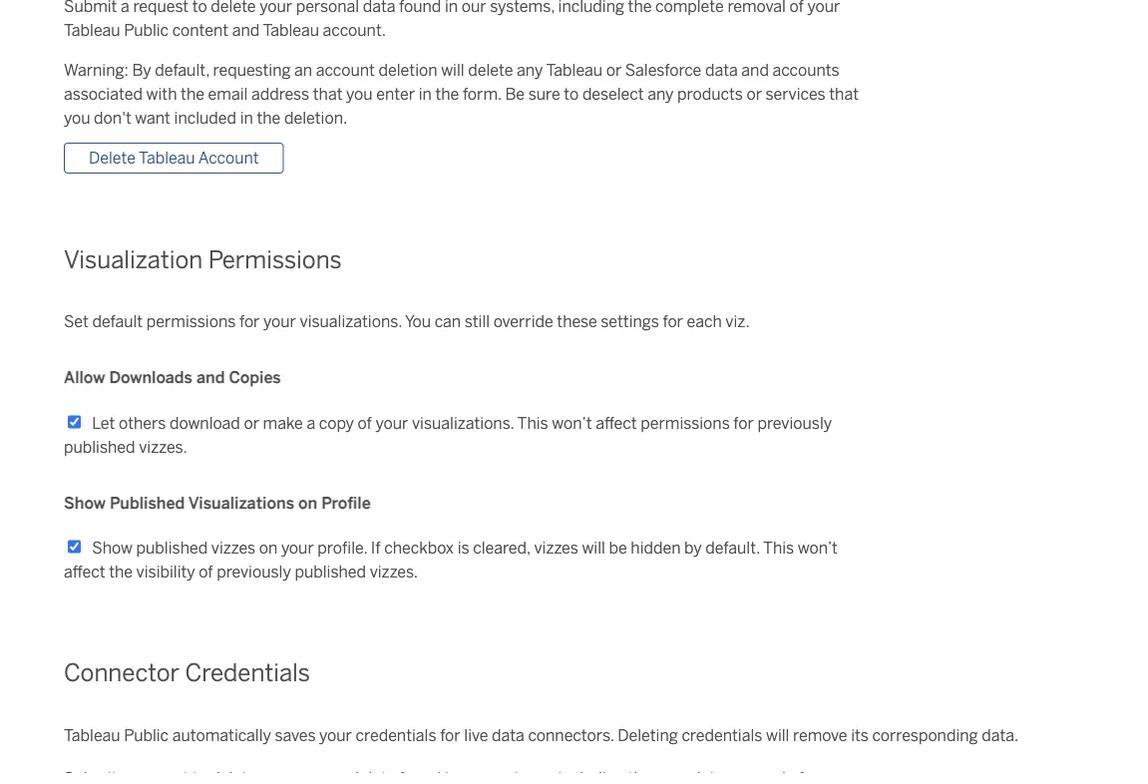 Task type: describe. For each thing, give the bounding box(es) containing it.
tableau public automatically saves your credentials for live data connectors. deleting credentials will remove its corresponding data.
[[64, 726, 1019, 745]]

hidden
[[631, 538, 681, 557]]

Show published vizzes on your profile. If checkbox is cleared, vizzes will be hidden by default. This won't affect the visibility of previously published vizzes. checkbox
[[68, 540, 81, 553]]

a inside let others download or make a copy of your visualizations. this won't affect permissions for previously published vizzes.
[[307, 413, 315, 432]]

the inside submit a request to delete your personal data found in our systems, including the complete removal of your tableau public content and tableau account.
[[628, 0, 652, 16]]

your left personal
[[260, 0, 292, 16]]

deletion
[[379, 61, 437, 80]]

deselect
[[582, 85, 644, 104]]

delete
[[89, 149, 136, 168]]

your inside "show published vizzes on your profile. if checkbox is cleared, vizzes will be hidden by default. this won't affect the visibility of previously published vizzes."
[[281, 538, 314, 557]]

connector credentials
[[64, 659, 310, 687]]

systems,
[[490, 0, 555, 16]]

connector
[[64, 659, 180, 687]]

request
[[133, 0, 189, 16]]

tableau down the connector
[[64, 726, 120, 745]]

profile.
[[318, 538, 367, 557]]

visualizations
[[188, 493, 294, 512]]

you
[[405, 312, 431, 331]]

visualization permissions
[[64, 245, 342, 274]]

previously inside let others download or make a copy of your visualizations. this won't affect permissions for previously published vizzes.
[[758, 413, 832, 432]]

deletion.
[[284, 109, 347, 128]]

1 horizontal spatial in
[[419, 85, 432, 104]]

0 horizontal spatial permissions
[[146, 312, 236, 331]]

the left form.
[[435, 85, 459, 104]]

of inside submit a request to delete your personal data found in our systems, including the complete removal of your tableau public content and tableau account.
[[790, 0, 804, 16]]

be
[[505, 85, 525, 104]]

is
[[458, 538, 469, 557]]

if
[[371, 538, 381, 557]]

content
[[172, 21, 229, 40]]

by
[[684, 538, 702, 557]]

allow
[[64, 368, 105, 387]]

complete
[[656, 0, 724, 16]]

download
[[169, 413, 240, 432]]

0 horizontal spatial you
[[64, 109, 90, 128]]

1 vertical spatial published
[[136, 538, 208, 557]]

to inside warning: by default, requesting an account deletion will delete any tableau or salesforce data and accounts associated with the email address that you enter in the form. be sure to deselect any products or services that you don't want included in the deletion.
[[564, 85, 579, 104]]

this inside "show published vizzes on your profile. if checkbox is cleared, vizzes will be hidden by default. this won't affect the visibility of previously published vizzes."
[[763, 538, 794, 557]]

affect inside "show published vizzes on your profile. if checkbox is cleared, vizzes will be hidden by default. this won't affect the visibility of previously published vizzes."
[[64, 562, 105, 581]]

copy
[[319, 413, 354, 432]]

want
[[135, 109, 171, 128]]

data.
[[982, 726, 1019, 745]]

the down default, on the left top of page
[[181, 85, 204, 104]]

0 vertical spatial any
[[517, 61, 543, 80]]

0 vertical spatial you
[[346, 85, 373, 104]]

cleared,
[[473, 538, 531, 557]]

the inside "show published vizzes on your profile. if checkbox is cleared, vizzes will be hidden by default. this won't affect the visibility of previously published vizzes."
[[109, 562, 133, 581]]

2 vizzes from the left
[[534, 538, 578, 557]]

data inside warning: by default, requesting an account deletion will delete any tableau or salesforce data and accounts associated with the email address that you enter in the form. be sure to deselect any products or services that you don't want included in the deletion.
[[705, 61, 738, 80]]

show for published
[[64, 493, 106, 512]]

1 horizontal spatial data
[[492, 726, 525, 745]]

published inside let others download or make a copy of your visualizations. this won't affect permissions for previously published vizzes.
[[64, 437, 135, 456]]

let
[[92, 413, 115, 432]]

and inside submit a request to delete your personal data found in our systems, including the complete removal of your tableau public content and tableau account.
[[232, 21, 260, 40]]

corresponding
[[872, 726, 978, 745]]

let others download or make a copy of your visualizations. this won't affect permissions for previously published vizzes.
[[64, 413, 832, 456]]

warning:
[[64, 61, 129, 80]]

set
[[64, 312, 89, 331]]

won't inside "show published vizzes on your profile. if checkbox is cleared, vizzes will be hidden by default. this won't affect the visibility of previously published vizzes."
[[798, 538, 838, 557]]

found
[[399, 0, 441, 16]]

an
[[294, 61, 312, 80]]

credentials
[[185, 659, 310, 687]]

can
[[435, 312, 461, 331]]

each
[[687, 312, 722, 331]]

your right saves
[[319, 726, 352, 745]]

on for vizzes
[[259, 538, 278, 557]]

its
[[851, 726, 869, 745]]

connectors.
[[528, 726, 614, 745]]

your up copies
[[263, 312, 296, 331]]

default.
[[706, 538, 760, 557]]

make
[[263, 413, 303, 432]]

email
[[208, 85, 248, 104]]

account
[[198, 149, 259, 168]]

personal
[[296, 0, 359, 16]]

default
[[92, 312, 143, 331]]

address
[[251, 85, 309, 104]]

override
[[494, 312, 553, 331]]

including
[[558, 0, 624, 16]]

visualization
[[64, 245, 203, 274]]

public inside submit a request to delete your personal data found in our systems, including the complete removal of your tableau public content and tableau account.
[[124, 21, 169, 40]]

visibility
[[136, 562, 195, 581]]

with
[[146, 85, 177, 104]]

in inside submit a request to delete your personal data found in our systems, including the complete removal of your tableau public content and tableau account.
[[445, 0, 458, 16]]

this inside let others download or make a copy of your visualizations. this won't affect permissions for previously published vizzes.
[[517, 413, 548, 432]]

sure
[[528, 85, 560, 104]]



Task type: vqa. For each thing, say whether or not it's contained in the screenshot.
the bottom Of
yes



Task type: locate. For each thing, give the bounding box(es) containing it.
0 vertical spatial public
[[124, 21, 169, 40]]

1 vertical spatial affect
[[64, 562, 105, 581]]

1 horizontal spatial and
[[232, 21, 260, 40]]

profile
[[321, 493, 371, 512]]

that up deletion.
[[313, 85, 343, 104]]

1 vertical spatial public
[[124, 726, 169, 745]]

and
[[232, 21, 260, 40], [742, 61, 769, 80], [197, 368, 225, 387]]

any up sure at the left of page
[[517, 61, 543, 80]]

the left visibility
[[109, 562, 133, 581]]

1 horizontal spatial published
[[136, 538, 208, 557]]

2 credentials from the left
[[682, 726, 763, 745]]

of inside let others download or make a copy of your visualizations. this won't affect permissions for previously published vizzes.
[[358, 413, 372, 432]]

any
[[517, 61, 543, 80], [648, 85, 674, 104]]

show published visualizations on profile
[[64, 493, 371, 512]]

to right sure at the left of page
[[564, 85, 579, 104]]

won't inside let others download or make a copy of your visualizations. this won't affect permissions for previously published vizzes.
[[552, 413, 592, 432]]

1 horizontal spatial won't
[[798, 538, 838, 557]]

0 vertical spatial published
[[64, 437, 135, 456]]

these
[[557, 312, 597, 331]]

to inside submit a request to delete your personal data found in our systems, including the complete removal of your tableau public content and tableau account.
[[192, 0, 207, 16]]

delete tableau account
[[89, 149, 259, 168]]

0 vertical spatial permissions
[[146, 312, 236, 331]]

your up accounts
[[808, 0, 840, 16]]

for inside let others download or make a copy of your visualizations. this won't affect permissions for previously published vizzes.
[[734, 413, 754, 432]]

of inside "show published vizzes on your profile. if checkbox is cleared, vizzes will be hidden by default. this won't affect the visibility of previously published vizzes."
[[199, 562, 213, 581]]

1 horizontal spatial visualizations.
[[412, 413, 514, 432]]

2 vertical spatial and
[[197, 368, 225, 387]]

remove
[[793, 726, 848, 745]]

a inside submit a request to delete your personal data found in our systems, including the complete removal of your tableau public content and tableau account.
[[121, 0, 130, 16]]

2 vertical spatial in
[[240, 109, 253, 128]]

credentials
[[356, 726, 436, 745], [682, 726, 763, 745]]

you down associated
[[64, 109, 90, 128]]

permissions
[[208, 245, 342, 274]]

your
[[260, 0, 292, 16], [808, 0, 840, 16], [263, 312, 296, 331], [376, 413, 408, 432], [281, 538, 314, 557], [319, 726, 352, 745]]

enter
[[376, 85, 415, 104]]

1 horizontal spatial or
[[606, 61, 622, 80]]

delete up form.
[[468, 61, 513, 80]]

0 horizontal spatial visualizations.
[[300, 312, 402, 331]]

delete
[[211, 0, 256, 16], [468, 61, 513, 80]]

deleting
[[618, 726, 678, 745]]

published
[[64, 437, 135, 456], [136, 538, 208, 557], [295, 562, 366, 581]]

data inside submit a request to delete your personal data found in our systems, including the complete removal of your tableau public content and tableau account.
[[363, 0, 395, 16]]

2 public from the top
[[124, 726, 169, 745]]

0 vertical spatial a
[[121, 0, 130, 16]]

credentials right deleting
[[682, 726, 763, 745]]

vizzes right cleared,
[[534, 538, 578, 557]]

0 vertical spatial data
[[363, 0, 395, 16]]

to
[[192, 0, 207, 16], [564, 85, 579, 104]]

will inside "show published vizzes on your profile. if checkbox is cleared, vizzes will be hidden by default. this won't affect the visibility of previously published vizzes."
[[582, 538, 605, 557]]

previously
[[758, 413, 832, 432], [217, 562, 291, 581]]

0 vertical spatial previously
[[758, 413, 832, 432]]

our
[[462, 0, 486, 16]]

in
[[445, 0, 458, 16], [419, 85, 432, 104], [240, 109, 253, 128]]

won't
[[552, 413, 592, 432], [798, 538, 838, 557]]

2 horizontal spatial will
[[766, 726, 790, 745]]

and left copies
[[197, 368, 225, 387]]

in left our
[[445, 0, 458, 16]]

any down salesforce
[[648, 85, 674, 104]]

2 horizontal spatial published
[[295, 562, 366, 581]]

0 horizontal spatial and
[[197, 368, 225, 387]]

your left profile.
[[281, 538, 314, 557]]

delete inside warning: by default, requesting an account deletion will delete any tableau or salesforce data and accounts associated with the email address that you enter in the form. be sure to deselect any products or services that you don't want included in the deletion.
[[468, 61, 513, 80]]

2 horizontal spatial or
[[747, 85, 762, 104]]

set default permissions for your visualizations. you can still override these settings for each viz.
[[64, 312, 750, 331]]

submit
[[64, 0, 117, 16]]

the down address
[[257, 109, 281, 128]]

or up deselect
[[606, 61, 622, 80]]

1 horizontal spatial this
[[763, 538, 794, 557]]

1 horizontal spatial vizzes
[[534, 538, 578, 557]]

show published vizzes on your profile. if checkbox is cleared, vizzes will be hidden by default. this won't affect the visibility of previously published vizzes.
[[64, 538, 838, 581]]

0 horizontal spatial vizzes
[[211, 538, 256, 557]]

0 horizontal spatial data
[[363, 0, 395, 16]]

form.
[[463, 85, 502, 104]]

1 horizontal spatial delete
[[468, 61, 513, 80]]

that down accounts
[[829, 85, 859, 104]]

0 horizontal spatial delete
[[211, 0, 256, 16]]

2 vertical spatial will
[[766, 726, 790, 745]]

0 vertical spatial will
[[441, 61, 465, 80]]

affect
[[596, 413, 637, 432], [64, 562, 105, 581]]

1 horizontal spatial you
[[346, 85, 373, 104]]

the
[[628, 0, 652, 16], [181, 85, 204, 104], [435, 85, 459, 104], [257, 109, 281, 128], [109, 562, 133, 581]]

visualizations. inside let others download or make a copy of your visualizations. this won't affect permissions for previously published vizzes.
[[412, 413, 514, 432]]

2 vertical spatial of
[[199, 562, 213, 581]]

others
[[119, 413, 166, 432]]

tableau up an
[[263, 21, 319, 40]]

on for visualizations
[[298, 493, 317, 512]]

saves
[[275, 726, 316, 745]]

1 vertical spatial any
[[648, 85, 674, 104]]

Let others download or make a copy of your visualizations. This won't affect permissions for previously published vizzes. checkbox
[[68, 415, 81, 428]]

1 vertical spatial this
[[763, 538, 794, 557]]

warning: by default, requesting an account deletion will delete any tableau or salesforce data and accounts associated with the email address that you enter in the form. be sure to deselect any products or services that you don't want included in the deletion.
[[64, 61, 859, 128]]

1 horizontal spatial a
[[307, 413, 315, 432]]

products
[[677, 85, 743, 104]]

0 vertical spatial or
[[606, 61, 622, 80]]

1 vertical spatial visualizations.
[[412, 413, 514, 432]]

will
[[441, 61, 465, 80], [582, 538, 605, 557], [766, 726, 790, 745]]

published
[[110, 493, 185, 512]]

or left services
[[747, 85, 762, 104]]

1 vertical spatial will
[[582, 538, 605, 557]]

0 horizontal spatial that
[[313, 85, 343, 104]]

accounts
[[773, 61, 840, 80]]

data
[[363, 0, 395, 16], [705, 61, 738, 80], [492, 726, 525, 745]]

2 vertical spatial or
[[244, 413, 259, 432]]

visualizations.
[[300, 312, 402, 331], [412, 413, 514, 432]]

the right including
[[628, 0, 652, 16]]

1 public from the top
[[124, 21, 169, 40]]

1 vertical spatial previously
[[217, 562, 291, 581]]

0 horizontal spatial published
[[64, 437, 135, 456]]

0 horizontal spatial will
[[441, 61, 465, 80]]

0 vertical spatial delete
[[211, 0, 256, 16]]

public down request
[[124, 21, 169, 40]]

0 horizontal spatial affect
[[64, 562, 105, 581]]

or
[[606, 61, 622, 80], [747, 85, 762, 104], [244, 413, 259, 432]]

2 vertical spatial published
[[295, 562, 366, 581]]

1 horizontal spatial that
[[829, 85, 859, 104]]

included
[[174, 109, 236, 128]]

requesting
[[213, 61, 291, 80]]

show for published
[[92, 538, 133, 557]]

checkbox
[[384, 538, 454, 557]]

or inside let others download or make a copy of your visualizations. this won't affect permissions for previously published vizzes.
[[244, 413, 259, 432]]

public
[[124, 21, 169, 40], [124, 726, 169, 745]]

will up form.
[[441, 61, 465, 80]]

2 vertical spatial data
[[492, 726, 525, 745]]

1 horizontal spatial will
[[582, 538, 605, 557]]

1 vertical spatial delete
[[468, 61, 513, 80]]

that
[[313, 85, 343, 104], [829, 85, 859, 104]]

1 horizontal spatial to
[[564, 85, 579, 104]]

delete inside submit a request to delete your personal data found in our systems, including the complete removal of your tableau public content and tableau account.
[[211, 0, 256, 16]]

tableau inside warning: by default, requesting an account deletion will delete any tableau or salesforce data and accounts associated with the email address that you enter in the form. be sure to deselect any products or services that you don't want included in the deletion.
[[546, 61, 603, 80]]

tableau down "want"
[[139, 149, 195, 168]]

settings
[[601, 312, 659, 331]]

1 horizontal spatial permissions
[[641, 413, 730, 432]]

credentials left live
[[356, 726, 436, 745]]

associated
[[64, 85, 143, 104]]

0 vertical spatial vizzes.
[[139, 437, 187, 456]]

published down let
[[64, 437, 135, 456]]

delete tableau account link
[[64, 143, 284, 174]]

you
[[346, 85, 373, 104], [64, 109, 90, 128]]

0 horizontal spatial to
[[192, 0, 207, 16]]

you down account in the left top of the page
[[346, 85, 373, 104]]

automatically
[[172, 726, 271, 745]]

1 horizontal spatial previously
[[758, 413, 832, 432]]

show right show published vizzes on your profile. if checkbox is cleared, vizzes will be hidden by default. this won't affect the visibility of previously published vizzes. option
[[92, 538, 133, 557]]

0 vertical spatial of
[[790, 0, 804, 16]]

1 vertical spatial on
[[259, 538, 278, 557]]

1 vertical spatial data
[[705, 61, 738, 80]]

1 horizontal spatial on
[[298, 493, 317, 512]]

permissions inside let others download or make a copy of your visualizations. this won't affect permissions for previously published vizzes.
[[641, 413, 730, 432]]

1 vertical spatial show
[[92, 538, 133, 557]]

vizzes
[[211, 538, 256, 557], [534, 538, 578, 557]]

0 horizontal spatial on
[[259, 538, 278, 557]]

published down profile.
[[295, 562, 366, 581]]

will inside warning: by default, requesting an account deletion will delete any tableau or salesforce data and accounts associated with the email address that you enter in the form. be sure to deselect any products or services that you don't want included in the deletion.
[[441, 61, 465, 80]]

0 horizontal spatial vizzes.
[[139, 437, 187, 456]]

data right live
[[492, 726, 525, 745]]

still
[[465, 312, 490, 331]]

0 horizontal spatial won't
[[552, 413, 592, 432]]

1 vertical spatial or
[[747, 85, 762, 104]]

delete up the content
[[211, 0, 256, 16]]

or left make
[[244, 413, 259, 432]]

of right visibility
[[199, 562, 213, 581]]

previously inside "show published vizzes on your profile. if checkbox is cleared, vizzes will be hidden by default. this won't affect the visibility of previously published vizzes."
[[217, 562, 291, 581]]

account.
[[323, 21, 386, 40]]

of right copy in the bottom of the page
[[358, 413, 372, 432]]

will left remove
[[766, 726, 790, 745]]

copies
[[229, 368, 281, 387]]

0 horizontal spatial in
[[240, 109, 253, 128]]

1 horizontal spatial vizzes.
[[370, 562, 418, 581]]

data up products
[[705, 61, 738, 80]]

0 horizontal spatial or
[[244, 413, 259, 432]]

tableau down submit
[[64, 21, 120, 40]]

1 vertical spatial to
[[564, 85, 579, 104]]

by
[[132, 61, 151, 80]]

show
[[64, 493, 106, 512], [92, 538, 133, 557]]

vizzes. inside let others download or make a copy of your visualizations. this won't affect permissions for previously published vizzes.
[[139, 437, 187, 456]]

1 horizontal spatial of
[[358, 413, 372, 432]]

0 vertical spatial visualizations.
[[300, 312, 402, 331]]

vizzes down visualizations
[[211, 538, 256, 557]]

a left copy in the bottom of the page
[[307, 413, 315, 432]]

0 vertical spatial show
[[64, 493, 106, 512]]

and up requesting
[[232, 21, 260, 40]]

0 vertical spatial won't
[[552, 413, 592, 432]]

submit a request to delete your personal data found in our systems, including the complete removal of your tableau public content and tableau account.
[[64, 0, 840, 40]]

1 horizontal spatial affect
[[596, 413, 637, 432]]

2 horizontal spatial data
[[705, 61, 738, 80]]

data up account.
[[363, 0, 395, 16]]

your inside let others download or make a copy of your visualizations. this won't affect permissions for previously published vizzes.
[[376, 413, 408, 432]]

account
[[316, 61, 375, 80]]

0 horizontal spatial a
[[121, 0, 130, 16]]

0 horizontal spatial this
[[517, 413, 548, 432]]

tableau up sure at the left of page
[[546, 61, 603, 80]]

will left be
[[582, 538, 605, 557]]

default,
[[155, 61, 209, 80]]

be
[[609, 538, 627, 557]]

0 vertical spatial on
[[298, 493, 317, 512]]

1 vertical spatial you
[[64, 109, 90, 128]]

1 that from the left
[[313, 85, 343, 104]]

vizzes. inside "show published vizzes on your profile. if checkbox is cleared, vizzes will be hidden by default. this won't affect the visibility of previously published vizzes."
[[370, 562, 418, 581]]

1 vertical spatial in
[[419, 85, 432, 104]]

2 horizontal spatial and
[[742, 61, 769, 80]]

to up the content
[[192, 0, 207, 16]]

viz.
[[726, 312, 750, 331]]

1 credentials from the left
[[356, 726, 436, 745]]

salesforce
[[625, 61, 702, 80]]

0 vertical spatial in
[[445, 0, 458, 16]]

and inside warning: by default, requesting an account deletion will delete any tableau or salesforce data and accounts associated with the email address that you enter in the form. be sure to deselect any products or services that you don't want included in the deletion.
[[742, 61, 769, 80]]

and up services
[[742, 61, 769, 80]]

this
[[517, 413, 548, 432], [763, 538, 794, 557]]

downloads
[[109, 368, 192, 387]]

0 horizontal spatial previously
[[217, 562, 291, 581]]

0 vertical spatial to
[[192, 0, 207, 16]]

your right copy in the bottom of the page
[[376, 413, 408, 432]]

show inside "show published vizzes on your profile. if checkbox is cleared, vizzes will be hidden by default. this won't affect the visibility of previously published vizzes."
[[92, 538, 133, 557]]

0 horizontal spatial any
[[517, 61, 543, 80]]

1 vertical spatial vizzes.
[[370, 562, 418, 581]]

2 that from the left
[[829, 85, 859, 104]]

live
[[464, 726, 488, 745]]

1 vizzes from the left
[[211, 538, 256, 557]]

2 horizontal spatial of
[[790, 0, 804, 16]]

a right submit
[[121, 0, 130, 16]]

1 vertical spatial and
[[742, 61, 769, 80]]

on down visualizations
[[259, 538, 278, 557]]

1 horizontal spatial any
[[648, 85, 674, 104]]

of right the removal
[[790, 0, 804, 16]]

allow downloads and copies
[[64, 368, 281, 387]]

in down the email
[[240, 109, 253, 128]]

services
[[766, 85, 826, 104]]

removal
[[728, 0, 786, 16]]

2 horizontal spatial in
[[445, 0, 458, 16]]

1 vertical spatial a
[[307, 413, 315, 432]]

0 vertical spatial and
[[232, 21, 260, 40]]

on inside "show published vizzes on your profile. if checkbox is cleared, vizzes will be hidden by default. this won't affect the visibility of previously published vizzes."
[[259, 538, 278, 557]]

don't
[[94, 109, 131, 128]]

show up show published vizzes on your profile. if checkbox is cleared, vizzes will be hidden by default. this won't affect the visibility of previously published vizzes. option
[[64, 493, 106, 512]]

vizzes. down others
[[139, 437, 187, 456]]

in down deletion at the top left of the page
[[419, 85, 432, 104]]

0 vertical spatial affect
[[596, 413, 637, 432]]

published up visibility
[[136, 538, 208, 557]]

public down the connector
[[124, 726, 169, 745]]

0 horizontal spatial credentials
[[356, 726, 436, 745]]

on left profile
[[298, 493, 317, 512]]

0 horizontal spatial of
[[199, 562, 213, 581]]

1 vertical spatial won't
[[798, 538, 838, 557]]

vizzes. down if
[[370, 562, 418, 581]]

affect inside let others download or make a copy of your visualizations. this won't affect permissions for previously published vizzes.
[[596, 413, 637, 432]]



